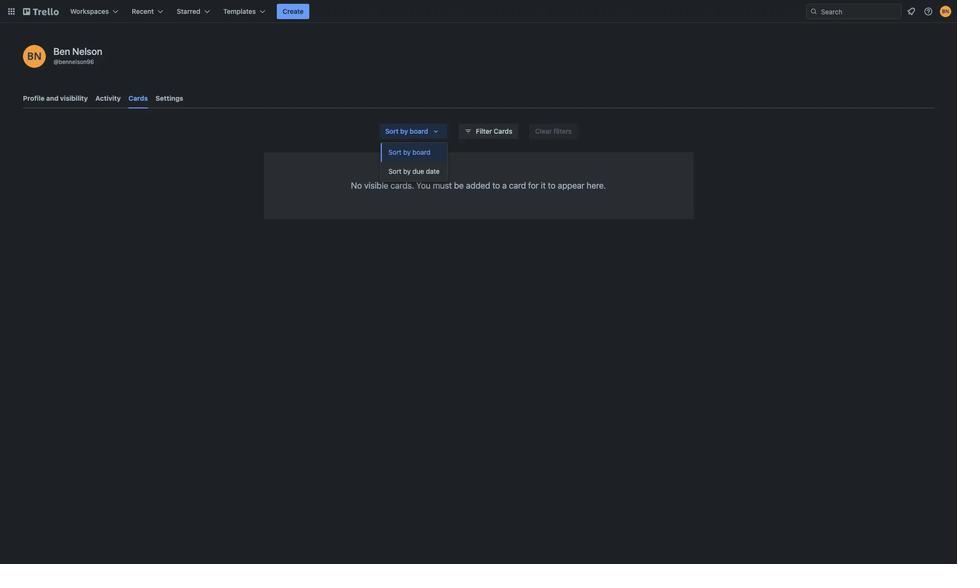 Task type: describe. For each thing, give the bounding box(es) containing it.
sort for sort by board button
[[389, 148, 402, 156]]

cards.
[[391, 181, 414, 191]]

filter
[[476, 127, 492, 135]]

search image
[[811, 8, 818, 15]]

activity
[[96, 94, 121, 102]]

workspaces
[[70, 7, 109, 15]]

sort by due date button
[[381, 162, 448, 181]]

clear filters
[[536, 127, 572, 135]]

visible
[[364, 181, 389, 191]]

ben nelson (bennelson96) image
[[940, 6, 952, 17]]

by for sort by board button
[[404, 148, 411, 156]]

@
[[53, 58, 59, 65]]

nelson
[[72, 46, 102, 57]]

templates button
[[218, 4, 271, 19]]

a
[[503, 181, 507, 191]]

activity link
[[96, 90, 121, 107]]

starred button
[[171, 4, 216, 19]]

recent
[[132, 7, 154, 15]]

board for sort by board dropdown button
[[410, 127, 428, 135]]

filter cards button
[[459, 124, 518, 139]]

sort by board button
[[381, 143, 448, 162]]

back to home image
[[23, 4, 59, 19]]

must
[[433, 181, 452, 191]]

it
[[541, 181, 546, 191]]

here.
[[587, 181, 606, 191]]

templates
[[223, 7, 256, 15]]

starred
[[177, 7, 200, 15]]

settings link
[[156, 90, 183, 107]]

no
[[351, 181, 362, 191]]

date
[[426, 167, 440, 175]]

you
[[417, 181, 431, 191]]

by for sort by due date button
[[404, 167, 411, 175]]

primary element
[[0, 0, 958, 23]]

ben
[[53, 46, 70, 57]]

0 notifications image
[[906, 6, 918, 17]]

no visible cards. you must be added to a card for it to appear here.
[[351, 181, 606, 191]]

due
[[413, 167, 424, 175]]

profile and visibility
[[23, 94, 88, 102]]

filter cards
[[476, 127, 513, 135]]

create
[[283, 7, 304, 15]]



Task type: vqa. For each thing, say whether or not it's contained in the screenshot.
template board image at the left top of page
no



Task type: locate. For each thing, give the bounding box(es) containing it.
ben nelson @ bennelson96
[[53, 46, 102, 65]]

sort inside button
[[389, 148, 402, 156]]

Search field
[[818, 4, 902, 19]]

2 vertical spatial sort
[[389, 167, 402, 175]]

1 vertical spatial sort by board
[[389, 148, 431, 156]]

by inside dropdown button
[[401, 127, 408, 135]]

bennelson96
[[59, 58, 94, 65]]

1 vertical spatial cards
[[494, 127, 513, 135]]

cards link
[[128, 90, 148, 108]]

sort
[[385, 127, 399, 135], [389, 148, 402, 156], [389, 167, 402, 175]]

1 to from the left
[[493, 181, 500, 191]]

1 horizontal spatial cards
[[494, 127, 513, 135]]

0 horizontal spatial to
[[493, 181, 500, 191]]

sort up sort by due date on the left top of the page
[[389, 148, 402, 156]]

card
[[509, 181, 526, 191]]

visibility
[[60, 94, 88, 102]]

0 horizontal spatial cards
[[128, 94, 148, 102]]

filters
[[554, 127, 572, 135]]

recent button
[[126, 4, 169, 19]]

1 vertical spatial by
[[404, 148, 411, 156]]

menu containing sort by board
[[381, 143, 448, 181]]

sort inside button
[[389, 167, 402, 175]]

sort by board button
[[380, 124, 448, 139]]

to right it
[[548, 181, 556, 191]]

menu
[[381, 143, 448, 181]]

sort up sort by board button
[[385, 127, 399, 135]]

board inside sort by board dropdown button
[[410, 127, 428, 135]]

by for sort by board dropdown button
[[401, 127, 408, 135]]

profile
[[23, 94, 45, 102]]

workspaces button
[[64, 4, 124, 19]]

by up sort by board button
[[401, 127, 408, 135]]

cards right filter
[[494, 127, 513, 135]]

2 vertical spatial by
[[404, 167, 411, 175]]

profile and visibility link
[[23, 90, 88, 107]]

sort up cards. at left
[[389, 167, 402, 175]]

to
[[493, 181, 500, 191], [548, 181, 556, 191]]

1 horizontal spatial to
[[548, 181, 556, 191]]

1 vertical spatial sort
[[389, 148, 402, 156]]

sort by board inside button
[[389, 148, 431, 156]]

by left due
[[404, 167, 411, 175]]

cards inside filter cards button
[[494, 127, 513, 135]]

1 vertical spatial board
[[413, 148, 431, 156]]

settings
[[156, 94, 183, 102]]

sort for sort by due date button
[[389, 167, 402, 175]]

be
[[454, 181, 464, 191]]

by
[[401, 127, 408, 135], [404, 148, 411, 156], [404, 167, 411, 175]]

cards
[[128, 94, 148, 102], [494, 127, 513, 135]]

0 vertical spatial sort by board
[[385, 127, 428, 135]]

sort by board up sort by due date on the left top of the page
[[389, 148, 431, 156]]

to left a
[[493, 181, 500, 191]]

create button
[[277, 4, 310, 19]]

by inside button
[[404, 167, 411, 175]]

added
[[466, 181, 491, 191]]

0 vertical spatial sort
[[385, 127, 399, 135]]

clear
[[536, 127, 552, 135]]

board up due
[[413, 148, 431, 156]]

board for sort by board button
[[413, 148, 431, 156]]

by inside button
[[404, 148, 411, 156]]

cards right the activity
[[128, 94, 148, 102]]

2 to from the left
[[548, 181, 556, 191]]

0 vertical spatial board
[[410, 127, 428, 135]]

board
[[410, 127, 428, 135], [413, 148, 431, 156]]

board up sort by board button
[[410, 127, 428, 135]]

sort by board
[[385, 127, 428, 135], [389, 148, 431, 156]]

appear
[[558, 181, 585, 191]]

sort inside dropdown button
[[385, 127, 399, 135]]

sort for sort by board dropdown button
[[385, 127, 399, 135]]

ben nelson (bennelson96) image
[[23, 45, 46, 68]]

and
[[46, 94, 58, 102]]

board inside sort by board button
[[413, 148, 431, 156]]

sort by due date
[[389, 167, 440, 175]]

sort by board up sort by board button
[[385, 127, 428, 135]]

sort by board inside dropdown button
[[385, 127, 428, 135]]

sort by board for sort by board button
[[389, 148, 431, 156]]

by up sort by due date on the left top of the page
[[404, 148, 411, 156]]

for
[[529, 181, 539, 191]]

0 vertical spatial cards
[[128, 94, 148, 102]]

open information menu image
[[924, 7, 934, 16]]

sort by board for sort by board dropdown button
[[385, 127, 428, 135]]

0 vertical spatial by
[[401, 127, 408, 135]]

clear filters button
[[530, 124, 578, 139]]



